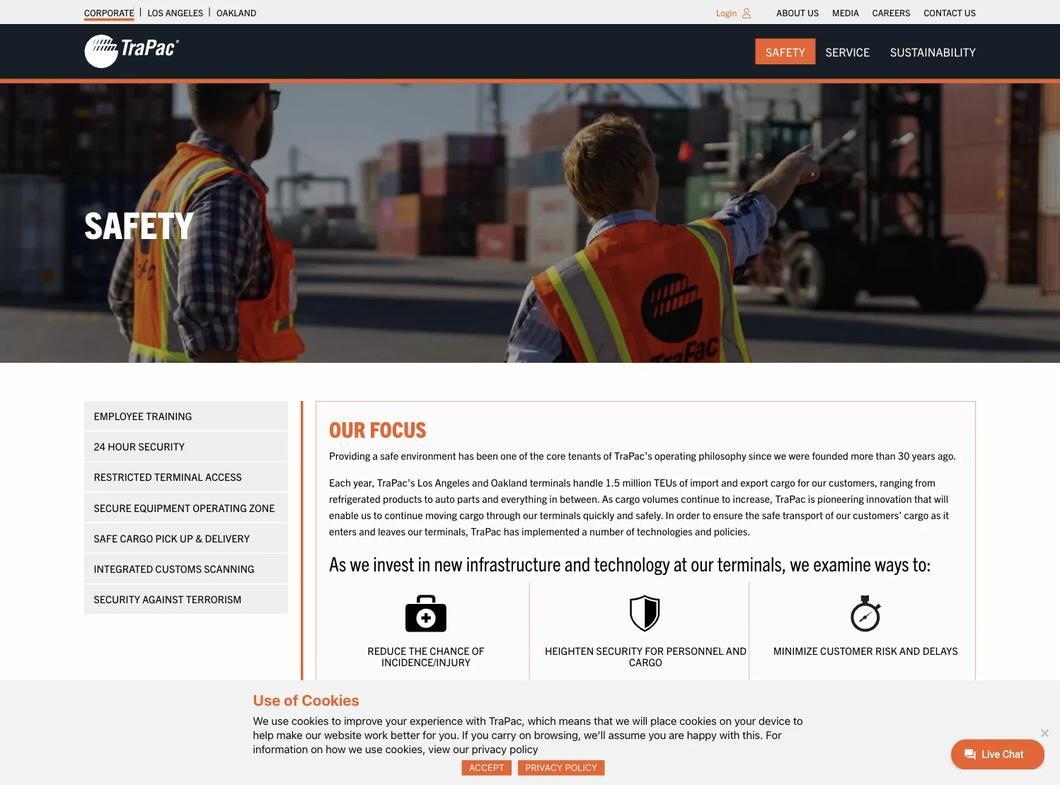 Task type: vqa. For each thing, say whether or not it's contained in the screenshot.
"CALIFORNIA"
no



Task type: describe. For each thing, give the bounding box(es) containing it.
restricted terminal access
[[104, 523, 269, 537]]

1 horizontal spatial trapac
[[861, 547, 895, 561]]

than
[[973, 499, 995, 514]]

our right the for
[[902, 529, 918, 543]]

years
[[1013, 499, 1039, 514]]

access
[[228, 523, 269, 537]]

transport
[[870, 565, 915, 579]]

about
[[863, 7, 895, 19]]

and up through
[[536, 547, 554, 561]]

los inside each year, trapac's los angeles and oakland terminals handle 1.5 million teus of import and export cargo for our customers, ranging from refrigerated products to auto parts and everything in between. as cargo volumes continue to increase, trapac is pioneering innovation that will enable us to continue moving cargo through our terminals quickly and safely. in order to ensure the safe transport of our customers' cargo as it enters and leaves our terminals, trapac has implemented a number of technologies and policies.
[[464, 529, 481, 543]]

were
[[876, 499, 900, 514]]

0 vertical spatial a
[[414, 499, 420, 514]]

24
[[104, 489, 117, 503]]

is
[[898, 547, 906, 561]]

infrastructure
[[518, 612, 623, 640]]

corporate image
[[94, 38, 200, 77]]

environment
[[445, 499, 507, 514]]

of
[[524, 716, 538, 731]]

import
[[767, 529, 799, 543]]

and left export at the bottom right
[[802, 529, 820, 543]]

sustainability menu item
[[978, 43, 1060, 72]]

to:
[[1014, 612, 1035, 640]]

1 vertical spatial trapac
[[523, 583, 557, 597]]

0 horizontal spatial the
[[589, 499, 605, 514]]

0 vertical spatial has
[[509, 499, 527, 514]]

our right leaves
[[453, 583, 469, 597]]

secure equipment operating zone link
[[94, 548, 320, 581]]

light image
[[825, 9, 835, 20]]

media
[[925, 7, 955, 19]]

teus
[[727, 529, 752, 543]]

24 hour security
[[104, 489, 205, 503]]

personnel
[[740, 716, 804, 731]]

cargo down that
[[1005, 565, 1032, 579]]

as we invest in new infrastructure and technology at our terminals, we examine ways to:
[[366, 612, 1035, 640]]

our down pioneering
[[929, 565, 945, 579]]

year,
[[393, 529, 416, 543]]

focus
[[411, 461, 474, 491]]

safety menu item
[[839, 43, 906, 72]]

corporate
[[94, 7, 149, 19]]

operating
[[214, 557, 274, 571]]

has inside each year, trapac's los angeles and oakland terminals handle 1.5 million teus of import and export cargo for our customers, ranging from refrigerated products to auto parts and everything in between. as cargo volumes continue to increase, trapac is pioneering innovation that will enable us to continue moving cargo through our terminals quickly and safely. in order to ensure the safe transport of our customers' cargo as it enters and leaves our terminals, trapac has implemented a number of technologies and policies.
[[560, 583, 577, 597]]

1 horizontal spatial trapac's
[[683, 499, 725, 514]]

minimize customer risk and delays
[[859, 716, 1060, 731]]

employee
[[104, 455, 160, 469]]

quickly
[[648, 565, 683, 579]]

our down everything
[[581, 565, 597, 579]]

been
[[529, 499, 554, 514]]

and down us
[[399, 583, 417, 597]]

auto
[[484, 547, 505, 561]]

media link
[[925, 4, 955, 23]]

login
[[796, 7, 819, 19]]

and down order
[[772, 583, 791, 597]]

between.
[[622, 547, 666, 561]]

customer
[[911, 716, 970, 731]]

service link
[[906, 43, 978, 72]]

products
[[426, 547, 469, 561]]

0 vertical spatial terminals
[[589, 529, 634, 543]]

through
[[540, 565, 579, 579]]

moving
[[473, 565, 508, 579]]

cargo
[[699, 729, 736, 743]]

oakland inside each year, trapac's los angeles and oakland terminals handle 1.5 million teus of import and export cargo for our customers, ranging from refrigerated products to auto parts and everything in between. as cargo volumes continue to increase, trapac is pioneering innovation that will enable us to continue moving cargo through our terminals quickly and safely. in order to ensure the safe transport of our customers' cargo as it enters and leaves our terminals, trapac has implemented a number of technologies and policies.
[[546, 529, 586, 543]]

delays
[[1025, 716, 1060, 731]]

terminal
[[171, 523, 225, 537]]

invest
[[415, 612, 460, 640]]

zone
[[277, 557, 305, 571]]

parts
[[508, 547, 533, 561]]

million
[[692, 529, 724, 543]]

&
[[217, 591, 225, 605]]

will
[[1038, 547, 1054, 561]]

to right us
[[415, 565, 425, 579]]

each year, trapac's los angeles and oakland terminals handle 1.5 million teus of import and export cargo for our customers, ranging from refrigerated products to auto parts and everything in between. as cargo volumes continue to increase, trapac is pioneering innovation that will enable us to continue moving cargo through our terminals quickly and safely. in order to ensure the safe transport of our customers' cargo as it enters and leaves our terminals, trapac has implemented a number of technologies and policies.
[[366, 529, 1054, 597]]

to right order
[[780, 565, 790, 579]]

safely.
[[706, 565, 737, 579]]

and down implemented
[[627, 612, 656, 640]]

as inside each year, trapac's los angeles and oakland terminals handle 1.5 million teus of import and export cargo for our customers, ranging from refrigerated products to auto parts and everything in between. as cargo volumes continue to increase, trapac is pioneering innovation that will enable us to continue moving cargo through our terminals quickly and safely. in order to ensure the safe transport of our customers' cargo as it enters and leaves our terminals, trapac has implemented a number of technologies and policies.
[[669, 547, 681, 561]]

handle
[[637, 529, 670, 543]]

los angeles
[[164, 7, 226, 19]]

our
[[366, 461, 406, 491]]

one
[[556, 499, 574, 514]]

it
[[1048, 565, 1054, 579]]

about us
[[863, 7, 910, 19]]

increase,
[[814, 547, 859, 561]]

volumes
[[714, 547, 754, 561]]

and left the safely.
[[685, 565, 704, 579]]

hour
[[120, 489, 151, 503]]

reduce
[[408, 716, 451, 731]]

safety link
[[839, 43, 906, 72]]

order
[[752, 565, 778, 579]]

number
[[655, 583, 693, 597]]

service
[[918, 49, 967, 65]]

restricted terminal access link
[[94, 514, 320, 547]]

to left auto on the left bottom of the page
[[471, 547, 481, 561]]

reduce the chance of incidence/injury
[[408, 716, 538, 743]]

more
[[945, 499, 971, 514]]

incidence/injury
[[424, 729, 523, 743]]

terminals, inside each year, trapac's los angeles and oakland terminals handle 1.5 million teus of import and export cargo for our customers, ranging from refrigerated products to auto parts and everything in between. as cargo volumes continue to increase, trapac is pioneering innovation that will enable us to continue moving cargo through our terminals quickly and safely. in order to ensure the safe transport of our customers' cargo as it enters and leaves our terminals, trapac has implemented a number of technologies and policies.
[[472, 583, 521, 597]]

equipment
[[149, 557, 212, 571]]

los angeles link
[[164, 4, 226, 23]]

1.5
[[673, 529, 689, 543]]

of down pioneering
[[917, 565, 927, 579]]

as
[[1035, 565, 1045, 579]]

in inside each year, trapac's los angeles and oakland terminals handle 1.5 million teus of import and export cargo for our customers, ranging from refrigerated products to auto parts and everything in between. as cargo volumes continue to increase, trapac is pioneering innovation that will enable us to continue moving cargo through our terminals quickly and safely. in order to ensure the safe transport of our customers' cargo as it enters and leaves our terminals, trapac has implemented a number of technologies and policies.
[[610, 547, 619, 561]]

for
[[717, 716, 738, 731]]



Task type: locate. For each thing, give the bounding box(es) containing it.
0 horizontal spatial continue
[[427, 565, 470, 579]]

since
[[832, 499, 858, 514]]

in
[[740, 565, 749, 579]]

1 vertical spatial in
[[464, 612, 478, 640]]

1 horizontal spatial a
[[647, 583, 653, 597]]

0 vertical spatial safety
[[851, 49, 895, 65]]

at
[[749, 612, 764, 640]]

operating
[[727, 499, 774, 514]]

ensure
[[793, 565, 826, 579]]

1 horizontal spatial in
[[610, 547, 619, 561]]

heighten security for personnel and cargo
[[605, 716, 830, 743]]

trapac
[[861, 547, 895, 561], [523, 583, 557, 597]]

1 horizontal spatial continue
[[757, 547, 799, 561]]

los down environment
[[464, 529, 481, 543]]

menu bar
[[856, 4, 1060, 23], [839, 43, 1060, 72]]

has left been
[[509, 499, 527, 514]]

safe down the "increase,"
[[847, 565, 867, 579]]

safe cargo pick up & delivery link
[[94, 582, 320, 614]]

new
[[482, 612, 514, 640]]

as
[[669, 547, 681, 561], [366, 612, 385, 640]]

1 horizontal spatial los
[[464, 529, 481, 543]]

the inside each year, trapac's los angeles and oakland terminals handle 1.5 million teus of import and export cargo for our customers, ranging from refrigerated products to auto parts and everything in between. as cargo volumes continue to increase, trapac is pioneering innovation that will enable us to continue moving cargo through our terminals quickly and safely. in order to ensure the safe transport of our customers' cargo as it enters and leaves our terminals, trapac has implemented a number of technologies and policies.
[[828, 565, 844, 579]]

1 horizontal spatial safety
[[851, 49, 895, 65]]

0 horizontal spatial los
[[164, 7, 181, 19]]

0 vertical spatial terminals,
[[472, 583, 521, 597]]

contac
[[1027, 7, 1060, 19]]

enable
[[366, 565, 399, 579]]

0 horizontal spatial as
[[366, 612, 385, 640]]

menu bar containing safety
[[839, 43, 1060, 72]]

1 vertical spatial menu bar
[[839, 43, 1060, 72]]

1 vertical spatial terminals
[[600, 565, 645, 579]]

0 horizontal spatial a
[[414, 499, 420, 514]]

secure equipment operating zone
[[104, 557, 305, 571]]

0 horizontal spatial angeles
[[184, 7, 226, 19]]

1 horizontal spatial oakland
[[546, 529, 586, 543]]

1 vertical spatial a
[[647, 583, 653, 597]]

1 horizontal spatial angeles
[[483, 529, 522, 543]]

us
[[401, 565, 413, 579]]

from
[[1017, 529, 1040, 543]]

safe
[[423, 499, 443, 514], [847, 565, 867, 579]]

0 vertical spatial trapac's
[[683, 499, 725, 514]]

has down through
[[560, 583, 577, 597]]

implemented
[[580, 583, 644, 597]]

innovation
[[963, 547, 1013, 561]]

oakland link
[[241, 4, 285, 23]]

a down the quickly
[[647, 583, 653, 597]]

risk
[[973, 716, 997, 731]]

2 horizontal spatial we
[[878, 612, 900, 640]]

security
[[154, 489, 205, 503]]

training
[[162, 455, 213, 469]]

1 vertical spatial angeles
[[483, 529, 522, 543]]

angeles inside each year, trapac's los angeles and oakland terminals handle 1.5 million teus of import and export cargo for our customers, ranging from refrigerated products to auto parts and everything in between. as cargo volumes continue to increase, trapac is pioneering innovation that will enable us to continue moving cargo through our terminals quickly and safely. in order to ensure the safe transport of our customers' cargo as it enters and leaves our terminals, trapac has implemented a number of technologies and policies.
[[483, 529, 522, 543]]

0 vertical spatial angeles
[[184, 7, 226, 19]]

cargo
[[856, 529, 884, 543], [684, 547, 711, 561], [511, 565, 538, 579], [1005, 565, 1032, 579]]

core
[[607, 499, 629, 514]]

menu bar up service
[[856, 4, 1060, 23]]

0 vertical spatial los
[[164, 7, 181, 19]]

enters
[[366, 583, 396, 597]]

1 vertical spatial terminals,
[[797, 612, 874, 640]]

cargo left the for
[[856, 529, 884, 543]]

0 horizontal spatial has
[[509, 499, 527, 514]]

0 horizontal spatial safe
[[423, 499, 443, 514]]

cargo down million
[[684, 547, 711, 561]]

safety
[[851, 49, 895, 65], [94, 222, 215, 274]]

1 horizontal spatial we
[[860, 499, 874, 514]]

trapac up transport on the bottom right of the page
[[861, 547, 895, 561]]

terminals down core
[[589, 529, 634, 543]]

los
[[164, 7, 181, 19], [464, 529, 481, 543]]

customers'
[[948, 565, 1002, 579]]

tenants
[[631, 499, 668, 514]]

in
[[610, 547, 619, 561], [464, 612, 478, 640]]

0 vertical spatial in
[[610, 547, 619, 561]]

cargo
[[133, 591, 170, 605]]

oakland up everything
[[546, 529, 586, 543]]

1 vertical spatial as
[[366, 612, 385, 640]]

1 horizontal spatial has
[[560, 583, 577, 597]]

security
[[663, 716, 714, 731]]

as down 1.5
[[669, 547, 681, 561]]

oakland
[[241, 7, 285, 19], [546, 529, 586, 543]]

secure
[[104, 557, 146, 571]]

0 horizontal spatial oakland
[[241, 7, 285, 19]]

pick
[[173, 591, 197, 605]]

1 vertical spatial los
[[464, 529, 481, 543]]

0 vertical spatial as
[[669, 547, 681, 561]]

0 vertical spatial oakland
[[241, 7, 285, 19]]

of right number
[[696, 583, 705, 597]]

trapac down through
[[523, 583, 557, 597]]

heighten
[[605, 716, 660, 731]]

in left new
[[464, 612, 478, 640]]

and right personnel
[[807, 716, 830, 731]]

1 vertical spatial oakland
[[546, 529, 586, 543]]

our right at
[[768, 612, 793, 640]]

careers link
[[969, 4, 1012, 23]]

terminals up implemented
[[600, 565, 645, 579]]

us
[[897, 7, 910, 19]]

about us link
[[863, 4, 910, 23]]

safe down focus
[[423, 499, 443, 514]]

safe cargo pick up & delivery
[[104, 591, 278, 605]]

terminals,
[[472, 583, 521, 597], [797, 612, 874, 640]]

refrigerated
[[366, 547, 423, 561]]

1 vertical spatial safe
[[847, 565, 867, 579]]

0 horizontal spatial trapac's
[[419, 529, 461, 543]]

los up corporate image
[[164, 7, 181, 19]]

angeles left oakland link at left
[[184, 7, 226, 19]]

safe
[[104, 591, 131, 605]]

technologies
[[708, 583, 770, 597]]

minimize
[[859, 716, 909, 731]]

2 and from the left
[[1000, 716, 1023, 731]]

the down the "increase,"
[[828, 565, 844, 579]]

30
[[998, 499, 1011, 514]]

ranging
[[978, 529, 1014, 543]]

for
[[886, 529, 900, 543]]

oakland right los angeles
[[241, 7, 285, 19]]

0 horizontal spatial and
[[807, 716, 830, 731]]

a
[[414, 499, 420, 514], [647, 583, 653, 597]]

of right tenants on the bottom of the page
[[671, 499, 680, 514]]

founded
[[902, 499, 943, 514]]

trapac's up million
[[683, 499, 725, 514]]

we left invest
[[389, 612, 411, 640]]

contac link
[[1027, 4, 1060, 23]]

1 horizontal spatial terminals,
[[797, 612, 874, 640]]

and right risk at right
[[1000, 716, 1023, 731]]

delivery
[[228, 591, 278, 605]]

0 vertical spatial continue
[[757, 547, 799, 561]]

0 vertical spatial menu bar
[[856, 4, 1060, 23]]

we left were
[[860, 499, 874, 514]]

pioneering
[[908, 547, 960, 561]]

technology
[[660, 612, 745, 640]]

policies.
[[793, 583, 834, 597]]

0 horizontal spatial trapac
[[523, 583, 557, 597]]

a inside each year, trapac's los angeles and oakland terminals handle 1.5 million teus of import and export cargo for our customers, ranging from refrigerated products to auto parts and everything in between. as cargo volumes continue to increase, trapac is pioneering innovation that will enable us to continue moving cargo through our terminals quickly and safely. in order to ensure the safe transport of our customers' cargo as it enters and leaves our terminals, trapac has implemented a number of technologies and policies.
[[647, 583, 653, 597]]

employee training
[[104, 455, 213, 469]]

leaves
[[420, 583, 451, 597]]

ago.
[[1042, 499, 1060, 514]]

1 vertical spatial continue
[[427, 565, 470, 579]]

trapac's inside each year, trapac's los angeles and oakland terminals handle 1.5 million teus of import and export cargo for our customers, ranging from refrigerated products to auto parts and everything in between. as cargo volumes continue to increase, trapac is pioneering innovation that will enable us to continue moving cargo through our terminals quickly and safely. in order to ensure the safe transport of our customers' cargo as it enters and leaves our terminals, trapac has implemented a number of technologies and policies.
[[419, 529, 461, 543]]

24 hour security link
[[94, 480, 320, 513]]

and up parts
[[525, 529, 543, 543]]

menu bar containing about us
[[856, 4, 1060, 23]]

and inside heighten security for personnel and cargo
[[807, 716, 830, 731]]

angeles up auto on the left bottom of the page
[[483, 529, 522, 543]]

1 horizontal spatial the
[[828, 565, 844, 579]]

terminals
[[589, 529, 634, 543], [600, 565, 645, 579]]

0 vertical spatial safe
[[423, 499, 443, 514]]

export
[[823, 529, 854, 543]]

cargo down parts
[[511, 565, 538, 579]]

each
[[366, 529, 390, 543]]

a right providing
[[414, 499, 420, 514]]

we left examine
[[878, 612, 900, 640]]

1 vertical spatial has
[[560, 583, 577, 597]]

1 horizontal spatial and
[[1000, 716, 1023, 731]]

continue down products
[[427, 565, 470, 579]]

customers,
[[921, 529, 975, 543]]

0 vertical spatial the
[[589, 499, 605, 514]]

1 horizontal spatial safe
[[847, 565, 867, 579]]

0 horizontal spatial in
[[464, 612, 478, 640]]

the left core
[[589, 499, 605, 514]]

0 horizontal spatial we
[[389, 612, 411, 640]]

1 vertical spatial the
[[828, 565, 844, 579]]

1 and from the left
[[807, 716, 830, 731]]

of right teus
[[755, 529, 764, 543]]

careers
[[969, 7, 1012, 19]]

to up ensure
[[802, 547, 812, 561]]

as down the enters
[[366, 612, 385, 640]]

terminals, down moving
[[472, 583, 521, 597]]

terminals, down "policies." on the bottom
[[797, 612, 874, 640]]

providing
[[366, 499, 411, 514]]

menu bar down media "link"
[[839, 43, 1060, 72]]

safety inside menu item
[[851, 49, 895, 65]]

0 horizontal spatial terminals,
[[472, 583, 521, 597]]

of right 'one'
[[577, 499, 586, 514]]

1 vertical spatial safety
[[94, 222, 215, 274]]

the
[[454, 716, 475, 731]]

in left "between."
[[610, 547, 619, 561]]

1 vertical spatial trapac's
[[419, 529, 461, 543]]

restricted
[[104, 523, 169, 537]]

to
[[471, 547, 481, 561], [802, 547, 812, 561], [415, 565, 425, 579], [780, 565, 790, 579]]

0 horizontal spatial safety
[[94, 222, 215, 274]]

0 vertical spatial trapac
[[861, 547, 895, 561]]

continue down import
[[757, 547, 799, 561]]

trapac's up products
[[419, 529, 461, 543]]

safe inside each year, trapac's los angeles and oakland terminals handle 1.5 million teus of import and export cargo for our customers, ranging from refrigerated products to auto parts and everything in between. as cargo volumes continue to increase, trapac is pioneering innovation that will enable us to continue moving cargo through our terminals quickly and safely. in order to ensure the safe transport of our customers' cargo as it enters and leaves our terminals, trapac has implemented a number of technologies and policies.
[[847, 565, 867, 579]]

philosophy
[[776, 499, 829, 514]]

1 horizontal spatial as
[[669, 547, 681, 561]]



